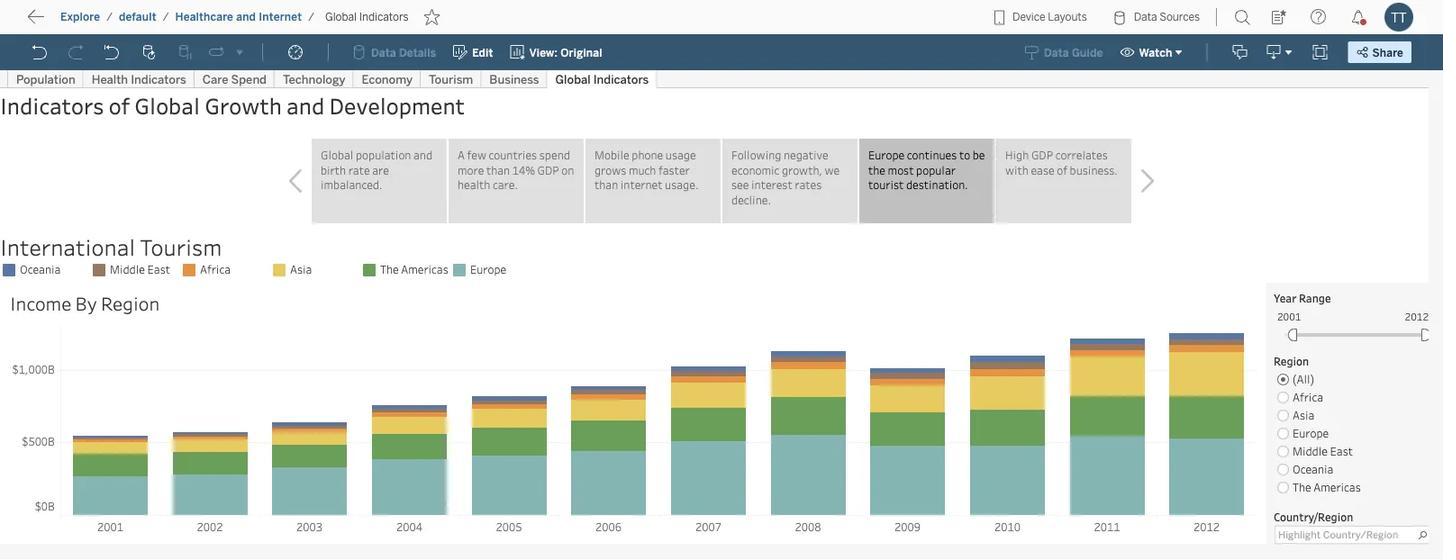 Task type: describe. For each thing, give the bounding box(es) containing it.
skip to content
[[47, 14, 155, 31]]

internet
[[259, 10, 302, 23]]

explore
[[60, 10, 100, 23]]

explore link
[[59, 9, 101, 24]]

explore / default / healthcare and internet /
[[60, 10, 314, 23]]

default link
[[118, 9, 157, 24]]

global indicators element
[[320, 10, 414, 23]]

indicators
[[359, 10, 409, 23]]



Task type: vqa. For each thing, say whether or not it's contained in the screenshot.
the right '-'
no



Task type: locate. For each thing, give the bounding box(es) containing it.
2 horizontal spatial /
[[308, 10, 314, 23]]

global
[[325, 10, 357, 23]]

healthcare and internet link
[[174, 9, 303, 24]]

content
[[99, 14, 155, 31]]

skip
[[47, 14, 77, 31]]

/ right "to"
[[106, 10, 113, 23]]

global indicators
[[325, 10, 409, 23]]

0 horizontal spatial /
[[106, 10, 113, 23]]

and
[[236, 10, 256, 23]]

/
[[106, 10, 113, 23], [163, 10, 169, 23], [308, 10, 314, 23]]

default
[[119, 10, 157, 23]]

healthcare
[[175, 10, 233, 23]]

3 / from the left
[[308, 10, 314, 23]]

1 horizontal spatial /
[[163, 10, 169, 23]]

/ left global
[[308, 10, 314, 23]]

/ right default link in the left of the page
[[163, 10, 169, 23]]

2 / from the left
[[163, 10, 169, 23]]

skip to content link
[[43, 10, 184, 35]]

to
[[81, 14, 95, 31]]

1 / from the left
[[106, 10, 113, 23]]



